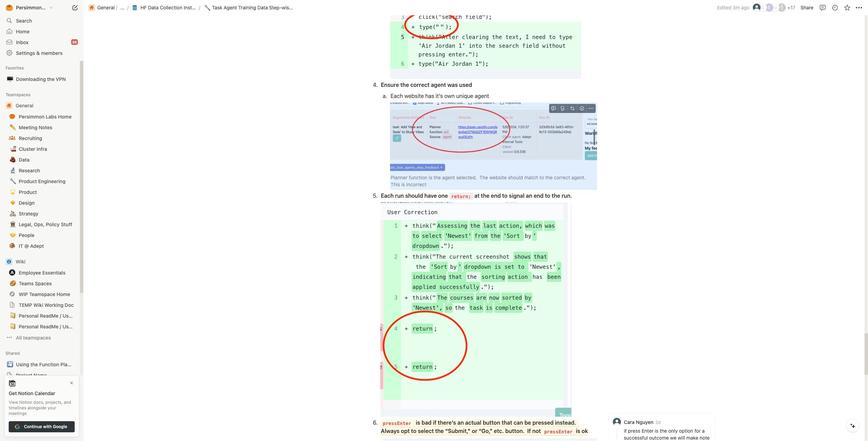 Task type: describe. For each thing, give the bounding box(es) containing it.
✏️ change page icon image
[[9, 123, 16, 131]]

open image for 🔬 icon
[[10, 168, 14, 172]]

open image for ✏️ "icon"
[[10, 125, 14, 129]]

4 open image from the top
[[10, 190, 14, 194]]

🏛️ image
[[10, 220, 16, 228]]

🔬 change page icon image
[[9, 166, 16, 174]]

🤝 change page icon image
[[9, 231, 16, 239]]

8 open image from the top
[[10, 233, 14, 237]]

🎦 image
[[7, 360, 13, 368]]

comment image
[[552, 106, 556, 111]]

🚢 change page icon image
[[9, 145, 16, 153]]

🚴 image
[[10, 209, 16, 217]]

1 📔 image from the top
[[10, 312, 16, 319]]

5 open image from the top
[[10, 201, 14, 205]]

download image
[[580, 106, 585, 111]]

open image for 🖥️ image
[[7, 77, 11, 81]]

open image for 🚢 icon
[[10, 147, 14, 151]]

caption image
[[561, 106, 566, 111]]

🧱 change page icon image
[[9, 155, 16, 163]]

🔬 image
[[10, 166, 16, 174]]

🔸 image
[[10, 199, 16, 207]]

comments image
[[820, 4, 827, 11]]

🤝 image
[[10, 231, 16, 239]]

10 open image from the top
[[10, 303, 14, 307]]

open image for the 🏉 icon
[[10, 281, 14, 285]]

🔧 change page icon image
[[9, 177, 16, 185]]

🏛️ change page icon image
[[9, 220, 16, 228]]

7 open image from the top
[[10, 222, 14, 226]]



Task type: vqa. For each thing, say whether or not it's contained in the screenshot.
👉 "image"
no



Task type: locate. For each thing, give the bounding box(es) containing it.
0 vertical spatial 📔 change page icon image
[[9, 312, 16, 319]]

0 vertical spatial 🔧 image
[[204, 3, 211, 11]]

new page image
[[71, 3, 79, 12]]

📔 image
[[10, 312, 16, 319], [10, 322, 16, 330]]

🔸 change page icon image
[[9, 199, 16, 207]]

🧱 image
[[10, 155, 16, 163]]

12 open image from the top
[[10, 324, 14, 329]]

🖥️ image
[[7, 75, 13, 83]]

1 📔 change page icon image from the top
[[9, 312, 16, 319]]

🔧 image
[[204, 3, 211, 11], [10, 177, 16, 185]]

0 horizontal spatial 🔧 image
[[10, 177, 16, 185]]

2 open image from the top
[[10, 136, 14, 140]]

🖥️ change page icon image
[[6, 75, 13, 83]]

🚴 change page icon image
[[9, 209, 16, 217]]

🌟 change page icon image
[[9, 188, 16, 196]]

11 open image from the top
[[10, 314, 14, 318]]

🏉 change page icon image
[[9, 279, 16, 287]]

0 vertical spatial 📔 image
[[10, 312, 16, 319]]

✏️ image
[[10, 123, 16, 131]]

🏉 image
[[10, 279, 16, 287]]

open image
[[7, 77, 11, 81], [10, 125, 14, 129], [10, 147, 14, 151], [10, 168, 14, 172], [10, 179, 14, 183], [10, 244, 14, 248], [10, 270, 14, 275], [10, 281, 14, 285], [7, 362, 11, 366], [7, 373, 11, 377]]

2 📔 image from the top
[[10, 322, 16, 330]]

🌟 image
[[10, 188, 16, 196]]

favorite image
[[844, 4, 851, 11]]

updates image
[[832, 4, 839, 11]]

1 open image from the top
[[10, 114, 14, 119]]

🎦 change page icon image
[[6, 360, 13, 368]]

🚢 image
[[10, 145, 16, 153]]

3 open image from the top
[[10, 157, 14, 162]]

1 vertical spatial 🔧 image
[[10, 177, 16, 185]]

open image
[[10, 114, 14, 119], [10, 136, 14, 140], [10, 157, 14, 162], [10, 190, 14, 194], [10, 201, 14, 205], [10, 211, 14, 216], [10, 222, 14, 226], [10, 233, 14, 237], [10, 292, 14, 296], [10, 303, 14, 307], [10, 314, 14, 318], [10, 324, 14, 329]]

open image for 🎦 icon
[[7, 362, 11, 366]]

1 vertical spatial 📔 change page icon image
[[9, 322, 16, 330]]

9 open image from the top
[[10, 292, 14, 296]]

open image for the left 🔧 icon
[[10, 179, 14, 183]]

6 open image from the top
[[10, 211, 14, 216]]

2 📔 change page icon image from the top
[[9, 322, 16, 330]]

📔 change page icon image
[[9, 312, 16, 319], [9, 322, 16, 330]]

1 horizontal spatial 🔧 image
[[204, 3, 211, 11]]

crop image image
[[570, 106, 575, 111]]

1 vertical spatial 📔 image
[[10, 322, 16, 330]]



